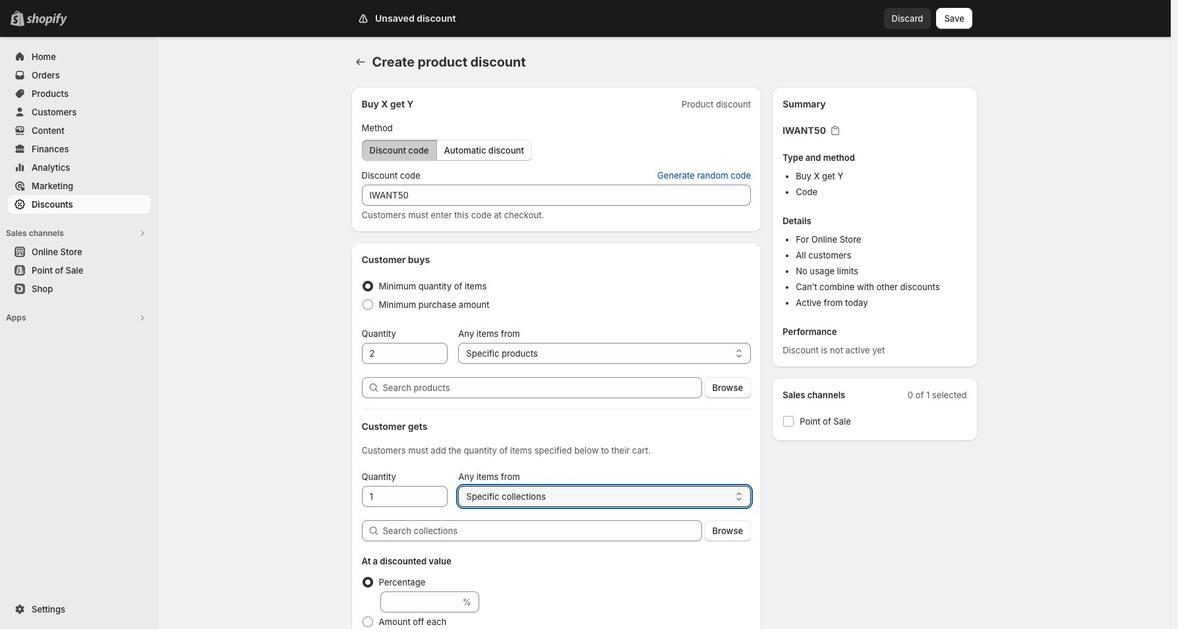 Task type: vqa. For each thing, say whether or not it's contained in the screenshot.
Text Field
yes



Task type: locate. For each thing, give the bounding box(es) containing it.
shopify image
[[26, 13, 67, 26]]

None text field
[[362, 486, 448, 507]]

Search products text field
[[383, 377, 702, 398]]

None text field
[[362, 185, 751, 206], [362, 343, 448, 364], [380, 592, 460, 613], [362, 185, 751, 206], [362, 343, 448, 364], [380, 592, 460, 613]]



Task type: describe. For each thing, give the bounding box(es) containing it.
Search collections text field
[[383, 520, 702, 541]]



